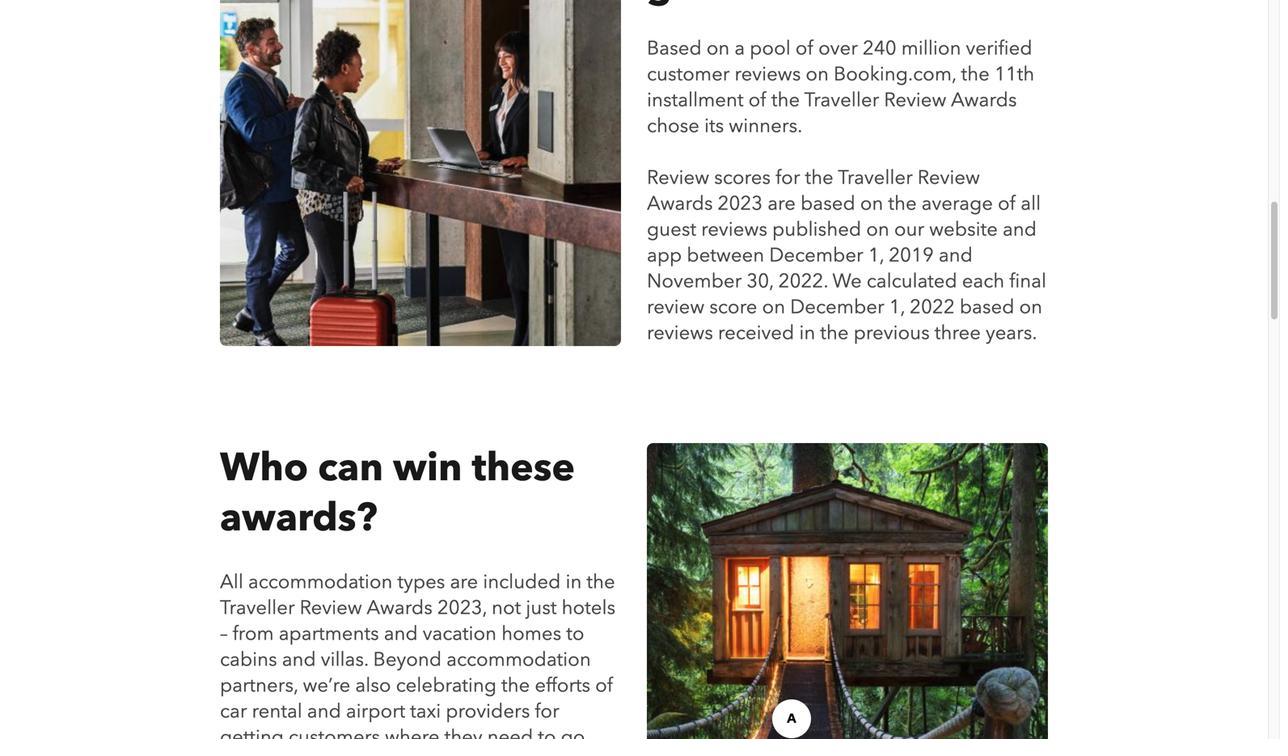 Task type: vqa. For each thing, say whether or not it's contained in the screenshot.
13 inside checkbox
no



Task type: locate. For each thing, give the bounding box(es) containing it.
2022.
[[778, 268, 828, 295]]

1 horizontal spatial for
[[776, 164, 800, 191]]

0 vertical spatial for
[[776, 164, 800, 191]]

1 horizontal spatial are
[[768, 190, 796, 217]]

0 vertical spatial awards
[[951, 87, 1017, 113]]

december
[[769, 242, 863, 269], [790, 294, 884, 320]]

all
[[1021, 190, 1041, 217]]

1 horizontal spatial based
[[960, 294, 1014, 320]]

2 vertical spatial awards
[[367, 595, 433, 621]]

over
[[818, 35, 858, 62]]

based on a pool of over 240 million verified customer reviews on booking.com, the 11th installment of the traveller review awards chose its winners.
[[647, 35, 1034, 139]]

1 vertical spatial december
[[790, 294, 884, 320]]

2022
[[910, 294, 955, 320]]

2019
[[889, 242, 934, 269]]

1 vertical spatial awards
[[647, 190, 713, 217]]

of left all
[[998, 190, 1016, 217]]

we
[[833, 268, 862, 295]]

also
[[355, 672, 391, 699]]

and down types
[[384, 620, 418, 647]]

in
[[799, 320, 815, 346], [566, 569, 582, 595]]

its
[[704, 113, 724, 139]]

our
[[894, 216, 924, 243]]

1,
[[868, 242, 884, 269], [889, 294, 905, 320]]

reviews down the scores
[[701, 216, 767, 243]]

installment
[[647, 87, 744, 113]]

0 horizontal spatial based
[[801, 190, 855, 217]]

in right received in the right of the page
[[799, 320, 815, 346]]

taxi
[[410, 698, 441, 725]]

1 vertical spatial for
[[535, 698, 559, 725]]

awards
[[951, 87, 1017, 113], [647, 190, 713, 217], [367, 595, 433, 621]]

2023,
[[437, 595, 487, 621]]

based up we
[[801, 190, 855, 217]]

review
[[884, 87, 946, 113], [647, 164, 709, 191], [918, 164, 980, 191], [300, 595, 362, 621]]

1 vertical spatial reviews
[[701, 216, 767, 243]]

accommodation
[[248, 569, 393, 595], [446, 646, 591, 673]]

average
[[922, 190, 993, 217]]

traveller down over
[[804, 87, 879, 113]]

accommodation down not
[[446, 646, 591, 673]]

for right the scores
[[776, 164, 800, 191]]

1 vertical spatial 1,
[[889, 294, 905, 320]]

and right rental
[[307, 698, 341, 725]]

0 vertical spatial in
[[799, 320, 815, 346]]

on
[[707, 35, 730, 62], [806, 61, 829, 88], [860, 190, 883, 217], [866, 216, 889, 243], [762, 294, 785, 320], [1019, 294, 1042, 320]]

based right 2022
[[960, 294, 1014, 320]]

awards up the app
[[647, 190, 713, 217]]

review down million
[[884, 87, 946, 113]]

final
[[1009, 268, 1046, 295]]

0 vertical spatial based
[[801, 190, 855, 217]]

1 vertical spatial in
[[566, 569, 582, 595]]

are inside the review scores for the traveller review awards 2023 are based on the average of all guest reviews published on our website and app between december 1, 2019 and november 30, 2022. we calculated each final review score on december 1, 2022 based on reviews received in the previous three years.
[[768, 190, 796, 217]]

of inside the review scores for the traveller review awards 2023 are based on the average of all guest reviews published on our website and app between december 1, 2019 and november 30, 2022. we calculated each final review score on december 1, 2022 based on reviews received in the previous three years.
[[998, 190, 1016, 217]]

for
[[776, 164, 800, 191], [535, 698, 559, 725]]

are right types
[[450, 569, 478, 595]]

the down we
[[820, 320, 849, 346]]

1 vertical spatial traveller
[[838, 164, 913, 191]]

reviews up 'winners.'
[[735, 61, 801, 88]]

1 horizontal spatial to
[[566, 620, 584, 647]]

the up published
[[805, 164, 834, 191]]

240
[[863, 35, 896, 62]]

traveller up cabins
[[220, 595, 295, 621]]

traveller inside all accommodation types are included in the traveller review awards 2023, not just hotels – from apartments and vacation homes to cabins and villas. beyond accommodation partners, we're also celebrating the efforts of car rental and airport taxi providers for getting customers where they need to go.
[[220, 595, 295, 621]]

2 horizontal spatial awards
[[951, 87, 1017, 113]]

to right just
[[566, 620, 584, 647]]

1 vertical spatial based
[[960, 294, 1014, 320]]

0 horizontal spatial are
[[450, 569, 478, 595]]

go.
[[561, 724, 590, 739]]

of left over
[[796, 35, 814, 62]]

calculated
[[867, 268, 957, 295]]

of inside all accommodation types are included in the traveller review awards 2023, not just hotels – from apartments and vacation homes to cabins and villas. beyond accommodation partners, we're also celebrating the efforts of car rental and airport taxi providers for getting customers where they need to go.
[[595, 672, 613, 699]]

0 vertical spatial 1,
[[868, 242, 884, 269]]

based
[[801, 190, 855, 217], [960, 294, 1014, 320]]

–
[[220, 620, 228, 647]]

0 horizontal spatial accommodation
[[248, 569, 393, 595]]

11th
[[995, 61, 1034, 88]]

the left '11th'
[[961, 61, 990, 88]]

reviews down november
[[647, 320, 713, 346]]

1, left 2019
[[868, 242, 884, 269]]

0 horizontal spatial in
[[566, 569, 582, 595]]

1 horizontal spatial awards
[[647, 190, 713, 217]]

traveller up our
[[838, 164, 913, 191]]

in right just
[[566, 569, 582, 595]]

airport
[[346, 698, 405, 725]]

1, left 2022
[[889, 294, 905, 320]]

0 vertical spatial traveller
[[804, 87, 879, 113]]

customers
[[289, 724, 380, 739]]

they
[[444, 724, 482, 739]]

to left go.
[[538, 724, 556, 739]]

cabins
[[220, 646, 277, 673]]

review down chose
[[647, 164, 709, 191]]

the right just
[[587, 569, 615, 595]]

for left go.
[[535, 698, 559, 725]]

awards inside the based on a pool of over 240 million verified customer reviews on booking.com, the 11th installment of the traveller review awards chose its winners.
[[951, 87, 1017, 113]]

of
[[796, 35, 814, 62], [748, 87, 767, 113], [998, 190, 1016, 217], [595, 672, 613, 699]]

1 vertical spatial are
[[450, 569, 478, 595]]

0 horizontal spatial 1,
[[868, 242, 884, 269]]

1 horizontal spatial in
[[799, 320, 815, 346]]

0 vertical spatial are
[[768, 190, 796, 217]]

0 horizontal spatial to
[[538, 724, 556, 739]]

published
[[772, 216, 861, 243]]

traveller
[[804, 87, 879, 113], [838, 164, 913, 191], [220, 595, 295, 621]]

2 vertical spatial traveller
[[220, 595, 295, 621]]

1 vertical spatial accommodation
[[446, 646, 591, 673]]

0 horizontal spatial awards
[[367, 595, 433, 621]]

we're
[[303, 672, 350, 699]]

in inside the review scores for the traveller review awards 2023 are based on the average of all guest reviews published on our website and app between december 1, 2019 and november 30, 2022. we calculated each final review score on december 1, 2022 based on reviews received in the previous three years.
[[799, 320, 815, 346]]

chose
[[647, 113, 700, 139]]

and left villas.
[[282, 646, 316, 673]]

to
[[566, 620, 584, 647], [538, 724, 556, 739]]

in inside all accommodation types are included in the traveller review awards 2023, not just hotels – from apartments and vacation homes to cabins and villas. beyond accommodation partners, we're also celebrating the efforts of car rental and airport taxi providers for getting customers where they need to go.
[[566, 569, 582, 595]]

reviews
[[735, 61, 801, 88], [701, 216, 767, 243], [647, 320, 713, 346]]

included
[[483, 569, 561, 595]]

0 horizontal spatial for
[[535, 698, 559, 725]]

between
[[687, 242, 764, 269]]

reviews inside the based on a pool of over 240 million verified customer reviews on booking.com, the 11th installment of the traveller review awards chose its winners.
[[735, 61, 801, 88]]

0 vertical spatial reviews
[[735, 61, 801, 88]]

accommodation up apartments
[[248, 569, 393, 595]]

review up villas.
[[300, 595, 362, 621]]

and
[[1003, 216, 1037, 243], [939, 242, 973, 269], [384, 620, 418, 647], [282, 646, 316, 673], [307, 698, 341, 725]]

1 horizontal spatial accommodation
[[446, 646, 591, 673]]

the
[[961, 61, 990, 88], [771, 87, 800, 113], [805, 164, 834, 191], [888, 190, 917, 217], [820, 320, 849, 346], [587, 569, 615, 595], [501, 672, 530, 699]]

are right 2023
[[768, 190, 796, 217]]

of right efforts
[[595, 672, 613, 699]]

awards up beyond
[[367, 595, 433, 621]]

0 vertical spatial accommodation
[[248, 569, 393, 595]]

getting
[[220, 724, 284, 739]]

are
[[768, 190, 796, 217], [450, 569, 478, 595]]

vacation
[[423, 620, 497, 647]]

awards down verified
[[951, 87, 1017, 113]]



Task type: describe. For each thing, give the bounding box(es) containing it.
not
[[492, 595, 521, 621]]

and right 2019
[[939, 242, 973, 269]]

years.
[[986, 320, 1037, 346]]

of right its
[[748, 87, 767, 113]]

providers
[[446, 698, 530, 725]]

each
[[962, 268, 1004, 295]]

november
[[647, 268, 742, 295]]

winners.
[[729, 113, 802, 139]]

win
[[393, 441, 462, 494]]

homes
[[501, 620, 561, 647]]

for inside the review scores for the traveller review awards 2023 are based on the average of all guest reviews published on our website and app between december 1, 2019 and november 30, 2022. we calculated each final review score on december 1, 2022 based on reviews received in the previous three years.
[[776, 164, 800, 191]]

0 vertical spatial to
[[566, 620, 584, 647]]

all
[[220, 569, 243, 595]]

pool
[[750, 35, 791, 62]]

2 vertical spatial reviews
[[647, 320, 713, 346]]

and up 'final' at the top right of the page
[[1003, 216, 1037, 243]]

three
[[935, 320, 981, 346]]

rental
[[252, 698, 302, 725]]

booking.com,
[[834, 61, 956, 88]]

app
[[647, 242, 682, 269]]

2023
[[718, 190, 763, 217]]

awards inside the review scores for the traveller review awards 2023 are based on the average of all guest reviews published on our website and app between december 1, 2019 and november 30, 2022. we calculated each final review score on december 1, 2022 based on reviews received in the previous three years.
[[647, 190, 713, 217]]

traveller inside the review scores for the traveller review awards 2023 are based on the average of all guest reviews published on our website and app between december 1, 2019 and november 30, 2022. we calculated each final review score on december 1, 2022 based on reviews received in the previous three years.
[[838, 164, 913, 191]]

million
[[901, 35, 961, 62]]

celebrating
[[396, 672, 497, 699]]

awards inside all accommodation types are included in the traveller review awards 2023, not just hotels – from apartments and vacation homes to cabins and villas. beyond accommodation partners, we're also celebrating the efforts of car rental and airport taxi providers for getting customers where they need to go.
[[367, 595, 433, 621]]

scores
[[714, 164, 771, 191]]

traveller inside the based on a pool of over 240 million verified customer reviews on booking.com, the 11th installment of the traveller review awards chose its winners.
[[804, 87, 879, 113]]

30,
[[747, 268, 774, 295]]

customer
[[647, 61, 730, 88]]

previous
[[854, 320, 930, 346]]

all accommodation types are included in the traveller review awards 2023, not just hotels – from apartments and vacation homes to cabins and villas. beyond accommodation partners, we're also celebrating the efforts of car rental and airport taxi providers for getting customers where they need to go.
[[220, 569, 616, 739]]

need
[[487, 724, 533, 739]]

received
[[718, 320, 794, 346]]

awards?
[[220, 491, 377, 544]]

1 vertical spatial to
[[538, 724, 556, 739]]

who
[[220, 441, 308, 494]]

the down pool
[[771, 87, 800, 113]]

guests arriving at award-winning hotel image
[[220, 0, 621, 346]]

who can win these awards?
[[220, 441, 575, 544]]

based
[[647, 35, 702, 62]]

just
[[526, 595, 557, 621]]

partners,
[[220, 672, 298, 699]]

review up website
[[918, 164, 980, 191]]

website
[[929, 216, 998, 243]]

villas.
[[321, 646, 368, 673]]

the up the need
[[501, 672, 530, 699]]

review scores for the traveller review awards 2023 are based on the average of all guest reviews published on our website and app between december 1, 2019 and november 30, 2022. we calculated each final review score on december 1, 2022 based on reviews received in the previous three years.
[[647, 164, 1046, 346]]

verified
[[966, 35, 1032, 62]]

can
[[318, 441, 383, 494]]

1 horizontal spatial 1,
[[889, 294, 905, 320]]

review inside the based on a pool of over 240 million verified customer reviews on booking.com, the 11th installment of the traveller review awards chose its winners.
[[884, 87, 946, 113]]

beyond
[[373, 646, 442, 673]]

from
[[233, 620, 274, 647]]

where
[[385, 724, 440, 739]]

guest
[[647, 216, 696, 243]]

apartments
[[279, 620, 379, 647]]

a
[[735, 35, 745, 62]]

these
[[472, 441, 575, 494]]

0 vertical spatial december
[[769, 242, 863, 269]]

alternative property types image
[[647, 443, 1048, 739]]

efforts
[[535, 672, 590, 699]]

hotels
[[562, 595, 616, 621]]

the up 2019
[[888, 190, 917, 217]]

review inside all accommodation types are included in the traveller review awards 2023, not just hotels – from apartments and vacation homes to cabins and villas. beyond accommodation partners, we're also celebrating the efforts of car rental and airport taxi providers for getting customers where they need to go.
[[300, 595, 362, 621]]

car
[[220, 698, 247, 725]]

review
[[647, 294, 705, 320]]

for inside all accommodation types are included in the traveller review awards 2023, not just hotels – from apartments and vacation homes to cabins and villas. beyond accommodation partners, we're also celebrating the efforts of car rental and airport taxi providers for getting customers where they need to go.
[[535, 698, 559, 725]]

types
[[397, 569, 445, 595]]

score
[[709, 294, 757, 320]]

are inside all accommodation types are included in the traveller review awards 2023, not just hotels – from apartments and vacation homes to cabins and villas. beyond accommodation partners, we're also celebrating the efforts of car rental and airport taxi providers for getting customers where they need to go.
[[450, 569, 478, 595]]



